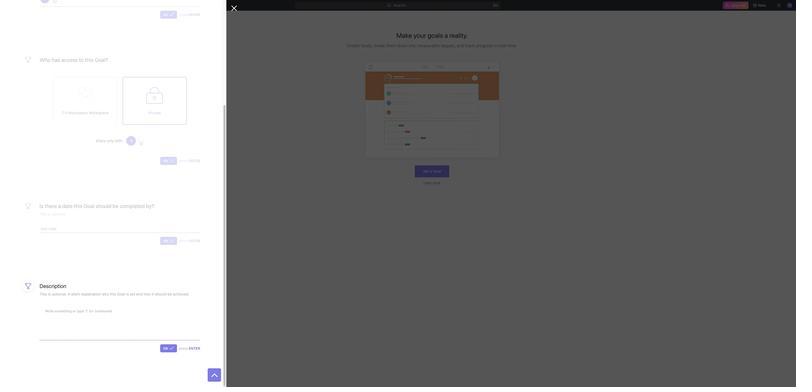 Task type: locate. For each thing, give the bounding box(es) containing it.
1 vertical spatial goal
[[84, 203, 94, 209]]

0 vertical spatial goal
[[433, 169, 441, 174]]

it
[[152, 292, 154, 297]]

learn
[[424, 181, 432, 185]]

enter for third 'ok' "button" from the bottom
[[189, 159, 200, 163]]

0 vertical spatial this
[[85, 57, 93, 63]]

1 vertical spatial be
[[167, 292, 172, 297]]

0 vertical spatial should
[[96, 203, 111, 209]]

there
[[45, 203, 57, 209]]

whiteboards link
[[2, 62, 66, 71]]

is right 'this'
[[48, 292, 51, 297]]

press enter for third 'ok' "button" from the bottom
[[179, 159, 200, 163]]

press enter for first 'ok' "button" from the bottom
[[179, 346, 200, 351]]

1 vertical spatial and
[[136, 292, 143, 297]]

2 vertical spatial a
[[58, 203, 61, 209]]

4 press enter from the top
[[179, 346, 200, 351]]

this
[[85, 57, 93, 63], [74, 203, 82, 209], [110, 292, 116, 297]]

dialog
[[0, 0, 237, 387]]

a up targets,
[[445, 32, 448, 39]]

more
[[433, 181, 441, 185]]

1 enter from the top
[[189, 12, 200, 17]]

2 horizontal spatial a
[[445, 32, 448, 39]]

ok for third 'ok' "button" from the bottom
[[163, 159, 168, 163]]

is
[[48, 292, 51, 297], [126, 292, 129, 297]]

measurable
[[417, 43, 440, 48]]

4 enter from the top
[[189, 346, 200, 351]]

2 vertical spatial this
[[110, 292, 116, 297]]

and left the track
[[457, 43, 464, 48]]

goal right the date
[[84, 203, 94, 209]]

by?
[[146, 203, 154, 209]]

2 enter from the top
[[189, 159, 200, 163]]

new
[[758, 3, 766, 7]]

a left the date
[[58, 203, 61, 209]]

has
[[52, 57, 60, 63]]

3 press from the top
[[179, 239, 188, 243]]

press
[[179, 12, 188, 17], [179, 159, 188, 163], [179, 239, 188, 243], [179, 346, 188, 351]]

only
[[107, 138, 114, 143]]

real-
[[499, 43, 508, 48]]

completed
[[120, 203, 145, 209]]

2 vertical spatial goal
[[117, 292, 125, 297]]

description
[[40, 283, 66, 289]]

workspace
[[68, 110, 88, 115], [89, 110, 108, 115]]

in
[[494, 43, 498, 48]]

and right the set
[[136, 292, 143, 297]]

to
[[79, 57, 84, 63]]

a right set
[[430, 169, 432, 174]]

this right the to at the top of the page
[[85, 57, 93, 63]]

create goals, break them down into measurable targets, and track progress in real-time.
[[347, 43, 517, 48]]

0 horizontal spatial workspace
[[68, 110, 88, 115]]

1 horizontal spatial workspace
[[89, 110, 108, 115]]

sidebar navigation
[[0, 11, 68, 387]]

progress
[[476, 43, 493, 48]]

this right the why on the bottom
[[110, 292, 116, 297]]

1 ok button from the top
[[160, 11, 177, 19]]

3 enter from the top
[[189, 239, 200, 243]]

0 horizontal spatial this
[[74, 203, 82, 209]]

2 ok from the top
[[163, 159, 168, 163]]

0 horizontal spatial is
[[48, 292, 51, 297]]

4 press from the top
[[179, 346, 188, 351]]

1 vertical spatial this
[[74, 203, 82, 209]]

2 horizontal spatial this
[[110, 292, 116, 297]]

goal right set
[[433, 169, 441, 174]]

1 ok from the top
[[163, 12, 168, 17]]

set
[[130, 292, 135, 297]]

be
[[113, 203, 119, 209], [167, 292, 172, 297]]

be left completed
[[113, 203, 119, 209]]

ok
[[163, 12, 168, 17], [163, 159, 168, 163], [163, 239, 168, 243], [163, 346, 168, 351]]

optional.
[[52, 292, 67, 297]]

1 press enter from the top
[[179, 12, 200, 17]]

0 horizontal spatial a
[[58, 203, 61, 209]]

2 press from the top
[[179, 159, 188, 163]]

1 horizontal spatial should
[[155, 292, 166, 297]]

this right the date
[[74, 203, 82, 209]]

who
[[40, 57, 51, 63]]

private
[[148, 110, 161, 115]]

goals,
[[361, 43, 373, 48]]

⌘k
[[493, 3, 499, 7]]

enter for fourth 'ok' "button" from the bottom of the dialog on the left of page containing who has access to this goal?
[[189, 12, 200, 17]]

goal
[[433, 169, 441, 174], [84, 203, 94, 209], [117, 292, 125, 297]]

targets,
[[441, 43, 456, 48]]

3 press enter from the top
[[179, 239, 200, 243]]

1 horizontal spatial be
[[167, 292, 172, 297]]

ok button
[[160, 11, 177, 19], [160, 157, 177, 165], [160, 237, 177, 245], [160, 345, 177, 353]]

2 workspace from the left
[[89, 110, 108, 115]]

4 ok from the top
[[163, 346, 168, 351]]

2 press enter from the top
[[179, 159, 200, 163]]

a
[[445, 32, 448, 39], [430, 169, 432, 174], [58, 203, 61, 209]]

set
[[423, 169, 429, 174]]

0 horizontal spatial goal
[[84, 203, 94, 209]]

whiteboards
[[13, 64, 35, 69]]

3 ok button from the top
[[160, 237, 177, 245]]

learn more
[[424, 181, 441, 185]]

0 vertical spatial be
[[113, 203, 119, 209]]

them
[[386, 43, 396, 48]]

your
[[413, 32, 426, 39]]

1 horizontal spatial is
[[126, 292, 129, 297]]

1 horizontal spatial and
[[457, 43, 464, 48]]

1 press from the top
[[179, 12, 188, 17]]

a inside dialog
[[58, 203, 61, 209]]

dialog containing who has access to this goal?
[[0, 0, 237, 387]]

1 horizontal spatial a
[[430, 169, 432, 174]]

ok for fourth 'ok' "button" from the bottom of the dialog on the left of page containing who has access to this goal?
[[163, 12, 168, 17]]

3 ok from the top
[[163, 239, 168, 243]]

press enter
[[179, 12, 200, 17], [179, 159, 200, 163], [179, 239, 200, 243], [179, 346, 200, 351]]

press for second 'ok' "button" from the bottom
[[179, 239, 188, 243]]

learn more link
[[424, 181, 441, 185]]

0 horizontal spatial and
[[136, 292, 143, 297]]

this for to
[[85, 57, 93, 63]]

1 horizontal spatial goal
[[117, 292, 125, 297]]

should
[[96, 203, 111, 209], [155, 292, 166, 297]]

be inside description this is optional. a short explanation why this goal is set and how it should be achieved.
[[167, 292, 172, 297]]

achieved.
[[173, 292, 189, 297]]

press for first 'ok' "button" from the bottom
[[179, 346, 188, 351]]

1 vertical spatial should
[[155, 292, 166, 297]]

1 horizontal spatial this
[[85, 57, 93, 63]]

goal left the set
[[117, 292, 125, 297]]

is left the set
[[126, 292, 129, 297]]

1 workspace from the left
[[68, 110, 88, 115]]

enter
[[189, 12, 200, 17], [189, 159, 200, 163], [189, 239, 200, 243], [189, 346, 200, 351]]

time.
[[508, 43, 517, 48]]

be left achieved.
[[167, 292, 172, 297]]

and
[[457, 43, 464, 48], [136, 292, 143, 297]]



Task type: describe. For each thing, give the bounding box(es) containing it.
press for third 'ok' "button" from the bottom
[[179, 159, 188, 163]]

should inside description this is optional. a short explanation why this goal is set and how it should be achieved.
[[155, 292, 166, 297]]

this for date
[[74, 203, 82, 209]]

goals
[[428, 32, 443, 39]]

1 is from the left
[[48, 292, 51, 297]]

short
[[71, 292, 80, 297]]

t's workspace workspace
[[62, 110, 108, 115]]

upgrade
[[730, 3, 746, 7]]

is
[[40, 203, 43, 209]]

press enter for fourth 'ok' "button" from the bottom of the dialog on the left of page containing who has access to this goal?
[[179, 12, 200, 17]]

set a goal
[[423, 169, 441, 174]]

reality.
[[449, 32, 468, 39]]

0 vertical spatial and
[[457, 43, 464, 48]]

ok for second 'ok' "button" from the bottom
[[163, 239, 168, 243]]

description this is optional. a short explanation why this goal is set and how it should be achieved.
[[40, 283, 189, 297]]

press enter for second 'ok' "button" from the bottom
[[179, 239, 200, 243]]

explanation
[[81, 292, 101, 297]]

enter for second 'ok' "button" from the bottom
[[189, 239, 200, 243]]

break
[[374, 43, 385, 48]]

search...
[[394, 3, 409, 7]]

this
[[40, 292, 47, 297]]

4 ok button from the top
[[160, 345, 177, 353]]

share
[[96, 138, 106, 143]]

is there a date this goal should be completed by?
[[40, 203, 154, 209]]

with:
[[115, 138, 123, 143]]

goal?
[[95, 57, 108, 63]]

2 is from the left
[[126, 292, 129, 297]]

enter for first 'ok' "button" from the bottom
[[189, 346, 200, 351]]

ok for first 'ok' "button" from the bottom
[[163, 346, 168, 351]]

make your goals a reality.
[[396, 32, 468, 39]]

into
[[409, 43, 416, 48]]

date
[[62, 203, 73, 209]]

goal inside description this is optional. a short explanation why this goal is set and how it should be achieved.
[[117, 292, 125, 297]]

a
[[68, 292, 70, 297]]

dashboards link
[[2, 53, 66, 62]]

0 vertical spatial a
[[445, 32, 448, 39]]

dashboards
[[13, 55, 34, 60]]

t's
[[62, 110, 67, 115]]

0 horizontal spatial be
[[113, 203, 119, 209]]

and inside description this is optional. a short explanation why this goal is set and how it should be achieved.
[[136, 292, 143, 297]]

share only with:
[[96, 138, 123, 143]]

down
[[397, 43, 408, 48]]

how
[[144, 292, 151, 297]]

who has access to this goal?
[[40, 57, 108, 63]]

2 horizontal spatial goal
[[433, 169, 441, 174]]

track
[[465, 43, 475, 48]]

this inside description this is optional. a short explanation why this goal is set and how it should be achieved.
[[110, 292, 116, 297]]

upgrade link
[[723, 2, 748, 9]]

why
[[102, 292, 109, 297]]

press for fourth 'ok' "button" from the bottom of the dialog on the left of page containing who has access to this goal?
[[179, 12, 188, 17]]

1 vertical spatial a
[[430, 169, 432, 174]]

2 ok button from the top
[[160, 157, 177, 165]]

0 horizontal spatial should
[[96, 203, 111, 209]]

new button
[[751, 1, 769, 10]]

access
[[61, 57, 78, 63]]

make
[[396, 32, 412, 39]]

create
[[347, 43, 360, 48]]



Task type: vqa. For each thing, say whether or not it's contained in the screenshot.
GOAL within Description This Is Optional. A Short Explanation Why This Goal Is Set And How It Should Be Achieved.
yes



